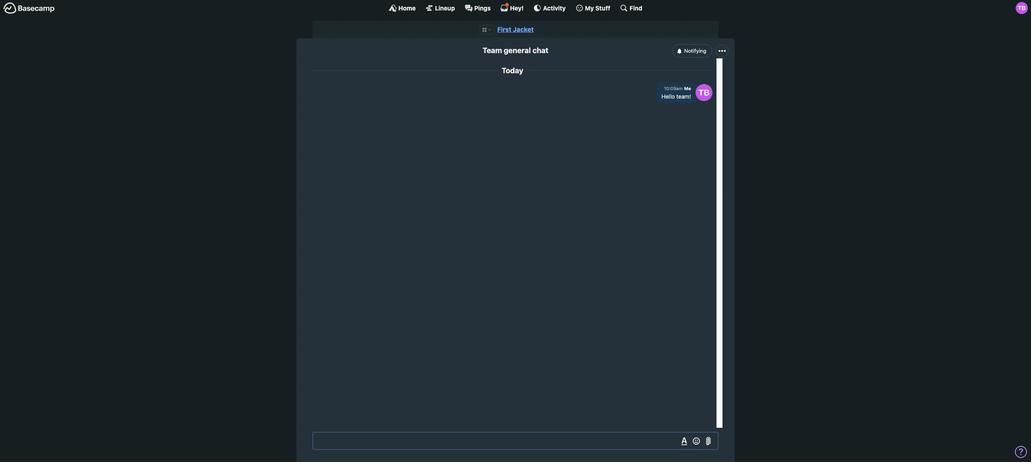 Task type: describe. For each thing, give the bounding box(es) containing it.
stuff
[[595, 4, 610, 11]]

notifying link
[[672, 44, 712, 58]]

first jacket
[[497, 26, 534, 33]]

general
[[504, 46, 531, 55]]

activity
[[543, 4, 566, 11]]

pings
[[474, 4, 491, 11]]

main element
[[0, 0, 1031, 16]]

tyler black image inside main element
[[1016, 2, 1028, 14]]

my
[[585, 4, 594, 11]]

activity link
[[533, 4, 566, 12]]

10:09am hello team!
[[662, 86, 691, 100]]

home
[[398, 4, 416, 11]]

chat
[[533, 46, 548, 55]]

team general chat
[[483, 46, 548, 55]]

today
[[502, 66, 523, 75]]

first
[[497, 26, 511, 33]]

hey! button
[[500, 3, 524, 12]]

hello
[[662, 93, 675, 100]]

my stuff
[[585, 4, 610, 11]]

pings button
[[465, 4, 491, 12]]

10:09am link
[[664, 86, 683, 91]]

hey!
[[510, 4, 524, 11]]

10:09am element
[[664, 86, 683, 91]]

notifying
[[684, 47, 706, 54]]

first jacket link
[[497, 26, 534, 33]]



Task type: locate. For each thing, give the bounding box(es) containing it.
find button
[[620, 4, 642, 12]]

home link
[[389, 4, 416, 12]]

switch accounts image
[[3, 2, 55, 14]]

my stuff button
[[575, 4, 610, 12]]

team!
[[676, 93, 691, 100]]

tyler black image
[[1016, 2, 1028, 14], [696, 84, 712, 101]]

0 horizontal spatial tyler black image
[[696, 84, 712, 101]]

1 horizontal spatial tyler black image
[[1016, 2, 1028, 14]]

lineup link
[[425, 4, 455, 12]]

10:09am
[[664, 86, 683, 91]]

1 vertical spatial tyler black image
[[696, 84, 712, 101]]

jacket
[[513, 26, 534, 33]]

find
[[630, 4, 642, 11]]

team
[[483, 46, 502, 55]]

lineup
[[435, 4, 455, 11]]

None text field
[[313, 432, 719, 450]]

0 vertical spatial tyler black image
[[1016, 2, 1028, 14]]



Task type: vqa. For each thing, say whether or not it's contained in the screenshot.
The "Terry Turtle" icon at the right top
no



